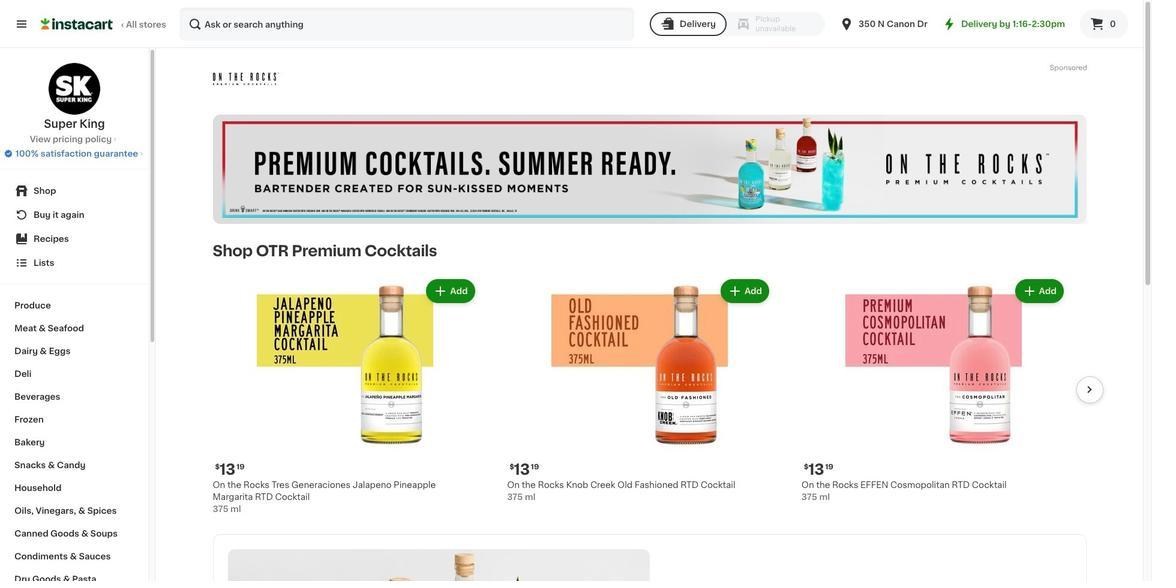 Task type: vqa. For each thing, say whether or not it's contained in the screenshot.
Road
no



Task type: locate. For each thing, give the bounding box(es) containing it.
advertisement image
[[213, 115, 1087, 224]]

None search field
[[180, 7, 635, 41]]

service type group
[[650, 12, 826, 36]]

sponsored image
[[1051, 65, 1087, 71]]



Task type: describe. For each thing, give the bounding box(es) containing it.
page 1 of 3 group
[[213, 277, 1087, 515]]

Search field
[[181, 8, 633, 40]]

super king logo image
[[48, 62, 101, 115]]

instacart logo image
[[41, 17, 113, 31]]

item carousel region
[[213, 272, 1104, 515]]



